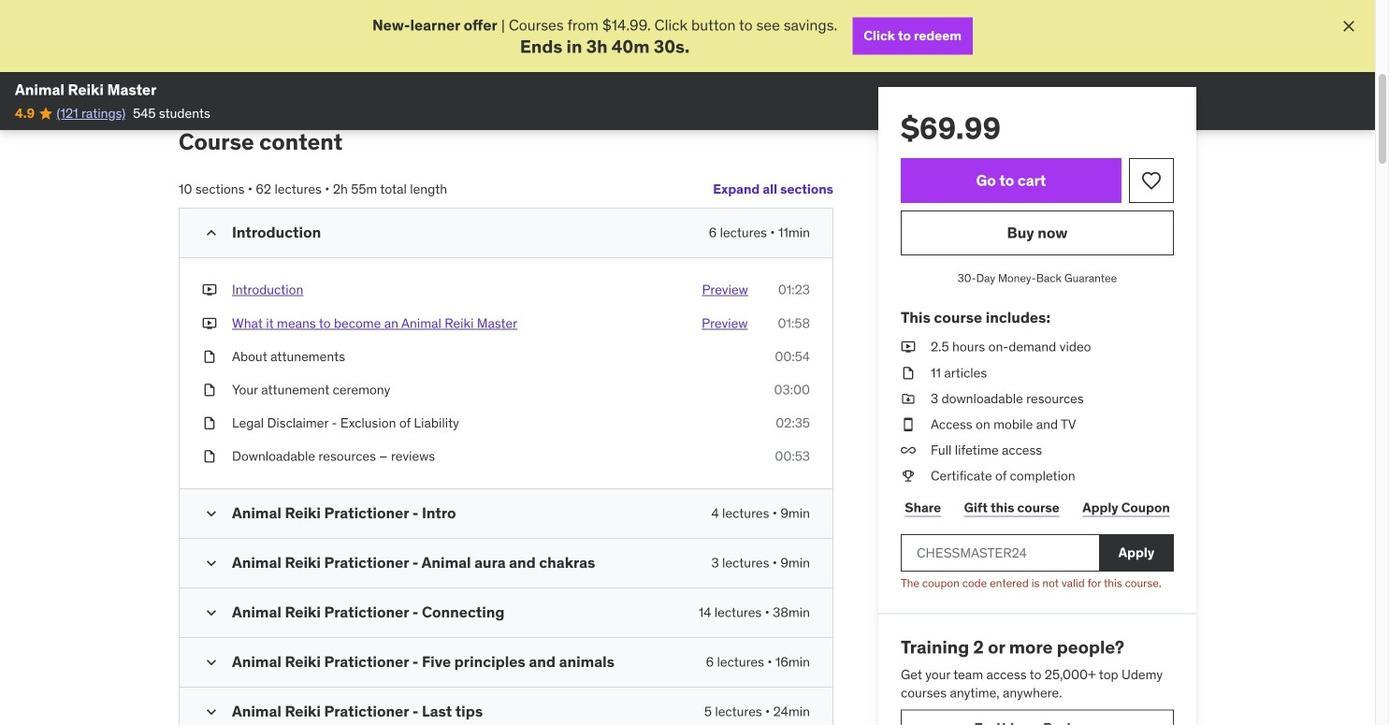 Task type: locate. For each thing, give the bounding box(es) containing it.
xsmall image
[[517, 0, 532, 17], [202, 281, 217, 299], [901, 338, 916, 356], [901, 364, 916, 382], [202, 381, 217, 399], [901, 415, 916, 434], [901, 441, 916, 460], [202, 447, 217, 466], [901, 467, 916, 485]]

small image
[[202, 702, 221, 721]]

3 small image from the top
[[202, 554, 221, 572]]

small image
[[202, 224, 221, 243], [202, 504, 221, 523], [202, 554, 221, 572], [202, 603, 221, 622], [202, 653, 221, 672]]

1 small image from the top
[[202, 224, 221, 243]]

xsmall image
[[202, 314, 217, 333], [202, 347, 217, 366], [901, 390, 916, 408], [202, 414, 217, 432]]



Task type: describe. For each thing, give the bounding box(es) containing it.
5 small image from the top
[[202, 653, 221, 672]]

close image
[[1340, 17, 1358, 36]]

2 small image from the top
[[202, 504, 221, 523]]

CHESSMASTER24 text field
[[901, 534, 1099, 571]]

wishlist image
[[1140, 170, 1163, 192]]

4 small image from the top
[[202, 603, 221, 622]]



Task type: vqa. For each thing, say whether or not it's contained in the screenshot.
the bottom small image
yes



